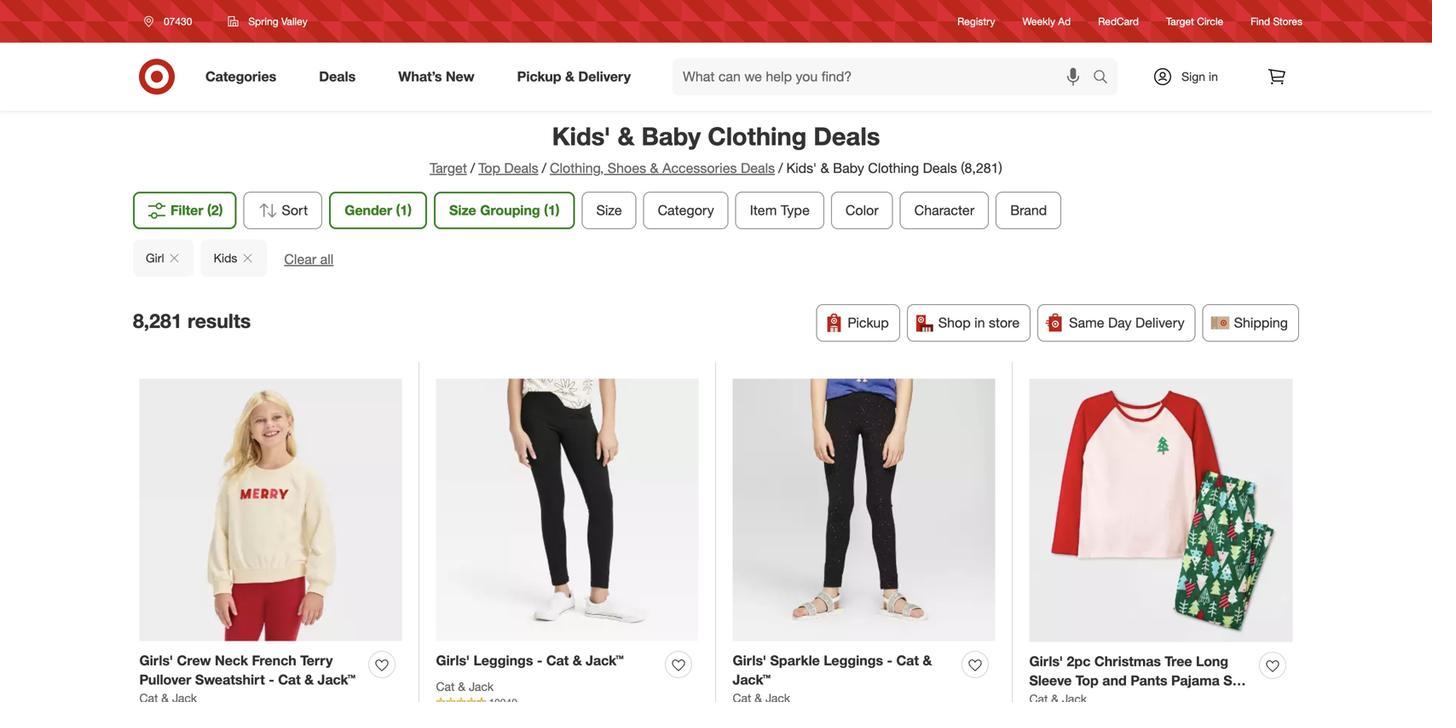Task type: describe. For each thing, give the bounding box(es) containing it.
same
[[1069, 314, 1104, 331]]

categories link
[[191, 58, 298, 95]]

registry
[[957, 15, 995, 28]]

girls' for girls' crew neck french terry pullover sweatshirt - cat & jack™
[[139, 652, 173, 669]]

redcard
[[1098, 15, 1139, 28]]

registry link
[[957, 14, 995, 29]]

girls' crew neck french terry pullover sweatshirt - cat & jack™ link
[[139, 651, 362, 690]]

cat inside girls' 2pc christmas tree long sleeve top and pants pajama set - cat & jack™ pink
[[1039, 692, 1061, 702]]

girl button
[[133, 239, 194, 277]]

find stores
[[1251, 15, 1303, 28]]

and
[[1102, 673, 1127, 689]]

& inside girls' sparkle leggings - cat & jack™
[[923, 652, 932, 669]]

pickup & delivery link
[[503, 58, 652, 95]]

size grouping (1)
[[449, 202, 560, 219]]

deals up the grouping
[[504, 160, 538, 176]]

size button
[[582, 192, 636, 229]]

weekly ad link
[[1023, 14, 1071, 29]]

top inside 'kids' & baby clothing deals target / top deals / clothing, shoes & accessories deals / kids' & baby clothing deals (8,281)'
[[478, 160, 500, 176]]

sort button
[[243, 192, 322, 229]]

3 / from the left
[[778, 160, 783, 176]]

girls' leggings - cat & jack™ link
[[436, 651, 624, 671]]

girls' for girls' leggings - cat & jack™
[[436, 652, 470, 669]]

category button
[[643, 192, 729, 229]]

sparkle
[[770, 652, 820, 669]]

valley
[[281, 15, 307, 28]]

set
[[1223, 673, 1245, 689]]

deals left (8,281)
[[923, 160, 957, 176]]

accessories
[[662, 160, 737, 176]]

item type button
[[735, 192, 824, 229]]

top deals link
[[478, 160, 538, 176]]

pickup & delivery
[[517, 68, 631, 85]]

day
[[1108, 314, 1132, 331]]

girls' crew neck french terry pullover sweatshirt - cat & jack™
[[139, 652, 356, 689]]

kids button
[[201, 239, 267, 277]]

0 vertical spatial baby
[[641, 121, 701, 151]]

filter (2)
[[170, 202, 223, 219]]

filter
[[170, 202, 203, 219]]

2 / from the left
[[542, 160, 546, 176]]

color button
[[831, 192, 893, 229]]

- inside girls' crew neck french terry pullover sweatshirt - cat & jack™
[[269, 672, 274, 689]]

sign in link
[[1138, 58, 1245, 95]]

pickup for pickup & delivery
[[517, 68, 561, 85]]

french
[[252, 652, 296, 669]]

kids
[[214, 250, 237, 265]]

jack™ inside girls' leggings - cat & jack™ link
[[586, 652, 624, 669]]

sort
[[282, 202, 308, 219]]

find
[[1251, 15, 1270, 28]]

& inside girls' crew neck french terry pullover sweatshirt - cat & jack™
[[304, 672, 314, 689]]

shop in store
[[938, 314, 1020, 331]]

ad
[[1058, 15, 1071, 28]]

girl
[[146, 250, 164, 265]]

07430 button
[[133, 6, 210, 37]]

crew
[[177, 652, 211, 669]]

brand button
[[996, 192, 1061, 229]]

pullover
[[139, 672, 191, 689]]

same day delivery
[[1069, 314, 1185, 331]]

sign
[[1182, 69, 1205, 84]]

8,281 results
[[133, 309, 251, 333]]

size for size
[[596, 202, 622, 219]]

all
[[320, 251, 334, 268]]

categories
[[205, 68, 276, 85]]

long
[[1196, 653, 1228, 670]]

girls' 2pc christmas tree long sleeve top and pants pajama set - cat & jack™ pink link
[[1029, 652, 1253, 702]]

top inside girls' 2pc christmas tree long sleeve top and pants pajama set - cat & jack™ pink
[[1076, 673, 1099, 689]]

delivery for same day delivery
[[1135, 314, 1185, 331]]

find stores link
[[1251, 14, 1303, 29]]

redcard link
[[1098, 14, 1139, 29]]

search
[[1085, 70, 1126, 87]]

new
[[446, 68, 475, 85]]

girls' for girls' sparkle leggings - cat & jack™
[[733, 652, 766, 669]]

results
[[187, 309, 251, 333]]

neck
[[215, 652, 248, 669]]

delivery for pickup & delivery
[[578, 68, 631, 85]]

stores
[[1273, 15, 1303, 28]]

clothing,
[[550, 160, 604, 176]]

2pc
[[1067, 653, 1091, 670]]

1 horizontal spatial clothing
[[868, 160, 919, 176]]

& inside girls' 2pc christmas tree long sleeve top and pants pajama set - cat & jack™ pink
[[1065, 692, 1074, 702]]

2 (1) from the left
[[544, 202, 560, 219]]

deals down what can we help you find? suggestions appear below search box in the top of the page
[[814, 121, 880, 151]]

pickup button
[[816, 304, 900, 342]]

clear all
[[284, 251, 334, 268]]

- inside girls' 2pc christmas tree long sleeve top and pants pajama set - cat & jack™ pink
[[1029, 692, 1035, 702]]

spring valley button
[[217, 6, 319, 37]]

clear
[[284, 251, 316, 268]]

jack™ inside girls' 2pc christmas tree long sleeve top and pants pajama set - cat & jack™ pink
[[1078, 692, 1116, 702]]



Task type: vqa. For each thing, say whether or not it's contained in the screenshot.
Fluffy
no



Task type: locate. For each thing, give the bounding box(es) containing it.
shoes
[[608, 160, 646, 176]]

1 horizontal spatial /
[[542, 160, 546, 176]]

spring valley
[[248, 15, 307, 28]]

1 vertical spatial in
[[974, 314, 985, 331]]

gender (1)
[[345, 202, 412, 219]]

target link
[[430, 160, 467, 176]]

kids' & baby clothing deals target / top deals / clothing, shoes & accessories deals / kids' & baby clothing deals (8,281)
[[430, 121, 1002, 176]]

girls' inside girls' 2pc christmas tree long sleeve top and pants pajama set - cat & jack™ pink
[[1029, 653, 1063, 670]]

0 horizontal spatial size
[[449, 202, 476, 219]]

0 horizontal spatial delivery
[[578, 68, 631, 85]]

0 horizontal spatial target
[[430, 160, 467, 176]]

size inside button
[[596, 202, 622, 219]]

cat inside girls' sparkle leggings - cat & jack™
[[896, 652, 919, 669]]

in for shop
[[974, 314, 985, 331]]

leggings
[[474, 652, 533, 669], [824, 652, 883, 669]]

what's new
[[398, 68, 475, 85]]

shop in store button
[[907, 304, 1031, 342]]

(1) right the grouping
[[544, 202, 560, 219]]

cat inside girls' crew neck french terry pullover sweatshirt - cat & jack™
[[278, 672, 301, 689]]

/ right target "link"
[[470, 160, 475, 176]]

0 horizontal spatial top
[[478, 160, 500, 176]]

girls' sparkle leggings - cat & jack™ image
[[733, 379, 995, 641], [733, 379, 995, 641]]

pink
[[1120, 692, 1148, 702]]

target
[[1166, 15, 1194, 28], [430, 160, 467, 176]]

1 horizontal spatial (1)
[[544, 202, 560, 219]]

what's
[[398, 68, 442, 85]]

brand
[[1010, 202, 1047, 219]]

sleeve
[[1029, 673, 1072, 689]]

deals up "item"
[[741, 160, 775, 176]]

girls' for girls' 2pc christmas tree long sleeve top and pants pajama set - cat & jack™ pink
[[1029, 653, 1063, 670]]

pickup inside pickup & delivery link
[[517, 68, 561, 85]]

clothing up accessories
[[708, 121, 807, 151]]

0 horizontal spatial leggings
[[474, 652, 533, 669]]

baby up clothing, shoes & accessories deals link
[[641, 121, 701, 151]]

pickup
[[517, 68, 561, 85], [848, 314, 889, 331]]

target left top deals link
[[430, 160, 467, 176]]

kids' up type
[[786, 160, 817, 176]]

target inside 'kids' & baby clothing deals target / top deals / clothing, shoes & accessories deals / kids' & baby clothing deals (8,281)'
[[430, 160, 467, 176]]

terry
[[300, 652, 333, 669]]

character
[[914, 202, 975, 219]]

target circle link
[[1166, 14, 1223, 29]]

0 vertical spatial in
[[1209, 69, 1218, 84]]

girls' 2pc christmas tree long sleeve top and pants pajama set - cat & jack™ pink
[[1029, 653, 1245, 702]]

girls' sparkle leggings - cat & jack™ link
[[733, 651, 955, 690]]

1 horizontal spatial in
[[1209, 69, 1218, 84]]

leggings inside girls' sparkle leggings - cat & jack™
[[824, 652, 883, 669]]

0 vertical spatial top
[[478, 160, 500, 176]]

spring
[[248, 15, 278, 28]]

2 leggings from the left
[[824, 652, 883, 669]]

girls' left sparkle
[[733, 652, 766, 669]]

pajama
[[1171, 673, 1220, 689]]

deals left what's
[[319, 68, 356, 85]]

same day delivery button
[[1038, 304, 1196, 342]]

0 horizontal spatial baby
[[641, 121, 701, 151]]

/ left clothing,
[[542, 160, 546, 176]]

2 horizontal spatial /
[[778, 160, 783, 176]]

/ up item type
[[778, 160, 783, 176]]

1 vertical spatial kids'
[[786, 160, 817, 176]]

top right target "link"
[[478, 160, 500, 176]]

what's new link
[[384, 58, 496, 95]]

type
[[781, 202, 810, 219]]

(2)
[[207, 202, 223, 219]]

top down the 2pc
[[1076, 673, 1099, 689]]

size for size grouping (1)
[[449, 202, 476, 219]]

tree
[[1165, 653, 1192, 670]]

search button
[[1085, 58, 1126, 99]]

delivery inside button
[[1135, 314, 1185, 331]]

size
[[449, 202, 476, 219], [596, 202, 622, 219]]

pickup for pickup
[[848, 314, 889, 331]]

- inside girls' sparkle leggings - cat & jack™
[[887, 652, 893, 669]]

size down target "link"
[[449, 202, 476, 219]]

1 vertical spatial baby
[[833, 160, 864, 176]]

0 vertical spatial target
[[1166, 15, 1194, 28]]

8,281
[[133, 309, 182, 333]]

color
[[846, 202, 879, 219]]

1 vertical spatial top
[[1076, 673, 1099, 689]]

1 horizontal spatial top
[[1076, 673, 1099, 689]]

baby up 'color'
[[833, 160, 864, 176]]

0 horizontal spatial pickup
[[517, 68, 561, 85]]

deals
[[319, 68, 356, 85], [814, 121, 880, 151], [504, 160, 538, 176], [741, 160, 775, 176], [923, 160, 957, 176]]

jack™ inside girls' crew neck french terry pullover sweatshirt - cat & jack™
[[318, 672, 356, 689]]

girls' 2pc christmas tree long sleeve top and pants pajama set - cat & jack™ pink image
[[1029, 379, 1293, 642], [1029, 379, 1293, 642]]

0 vertical spatial clothing
[[708, 121, 807, 151]]

2 size from the left
[[596, 202, 622, 219]]

deals link
[[305, 58, 377, 95]]

clothing up 'color'
[[868, 160, 919, 176]]

category
[[658, 202, 714, 219]]

1 / from the left
[[470, 160, 475, 176]]

in
[[1209, 69, 1218, 84], [974, 314, 985, 331]]

in left store at right top
[[974, 314, 985, 331]]

jack™ inside girls' sparkle leggings - cat & jack™
[[733, 672, 771, 689]]

1 horizontal spatial baby
[[833, 160, 864, 176]]

1 vertical spatial delivery
[[1135, 314, 1185, 331]]

sign in
[[1182, 69, 1218, 84]]

sweatshirt
[[195, 672, 265, 689]]

baby
[[641, 121, 701, 151], [833, 160, 864, 176]]

/
[[470, 160, 475, 176], [542, 160, 546, 176], [778, 160, 783, 176]]

christmas
[[1094, 653, 1161, 670]]

girls' up pullover
[[139, 652, 173, 669]]

1 size from the left
[[449, 202, 476, 219]]

in for sign
[[1209, 69, 1218, 84]]

in inside button
[[974, 314, 985, 331]]

07430
[[164, 15, 192, 28]]

1 horizontal spatial target
[[1166, 15, 1194, 28]]

1 horizontal spatial kids'
[[786, 160, 817, 176]]

1 horizontal spatial size
[[596, 202, 622, 219]]

girls' leggings - cat & jack™
[[436, 652, 624, 669]]

0 horizontal spatial clothing
[[708, 121, 807, 151]]

target left circle
[[1166, 15, 1194, 28]]

(8,281)
[[961, 160, 1002, 176]]

1 horizontal spatial leggings
[[824, 652, 883, 669]]

store
[[989, 314, 1020, 331]]

girls' up 'sleeve'
[[1029, 653, 1063, 670]]

clothing, shoes & accessories deals link
[[550, 160, 775, 176]]

0 horizontal spatial /
[[470, 160, 475, 176]]

1 vertical spatial clothing
[[868, 160, 919, 176]]

shipping
[[1234, 314, 1288, 331]]

item
[[750, 202, 777, 219]]

(1)
[[396, 202, 412, 219], [544, 202, 560, 219]]

pants
[[1131, 673, 1168, 689]]

pickup inside pickup button
[[848, 314, 889, 331]]

1 (1) from the left
[[396, 202, 412, 219]]

1 vertical spatial pickup
[[848, 314, 889, 331]]

1 horizontal spatial delivery
[[1135, 314, 1185, 331]]

girls' leggings - cat & jack™ image
[[436, 379, 699, 641], [436, 379, 699, 641]]

filter (2) button
[[133, 192, 237, 229]]

0 horizontal spatial in
[[974, 314, 985, 331]]

kids' up clothing,
[[552, 121, 611, 151]]

top
[[478, 160, 500, 176], [1076, 673, 1099, 689]]

1 horizontal spatial pickup
[[848, 314, 889, 331]]

shipping button
[[1202, 304, 1299, 342]]

1 leggings from the left
[[474, 652, 533, 669]]

cat & jack link
[[436, 678, 494, 695]]

girls' inside girls' sparkle leggings - cat & jack™
[[733, 652, 766, 669]]

circle
[[1197, 15, 1223, 28]]

girls' up cat & jack
[[436, 652, 470, 669]]

jack™
[[586, 652, 624, 669], [318, 672, 356, 689], [733, 672, 771, 689], [1078, 692, 1116, 702]]

What can we help you find? suggestions appear below search field
[[673, 58, 1097, 95]]

gender
[[345, 202, 392, 219]]

clear all button
[[284, 250, 334, 269]]

character button
[[900, 192, 989, 229]]

target circle
[[1166, 15, 1223, 28]]

jack
[[469, 679, 494, 694]]

weekly ad
[[1023, 15, 1071, 28]]

size down shoes
[[596, 202, 622, 219]]

-
[[537, 652, 542, 669], [887, 652, 893, 669], [269, 672, 274, 689], [1029, 692, 1035, 702]]

0 horizontal spatial kids'
[[552, 121, 611, 151]]

(1) right gender
[[396, 202, 412, 219]]

delivery
[[578, 68, 631, 85], [1135, 314, 1185, 331]]

0 horizontal spatial (1)
[[396, 202, 412, 219]]

girls' crew neck french terry pullover sweatshirt - cat & jack™ image
[[139, 379, 402, 641], [139, 379, 402, 641]]

leggings up 'jack'
[[474, 652, 533, 669]]

0 vertical spatial delivery
[[578, 68, 631, 85]]

grouping
[[480, 202, 540, 219]]

shop
[[938, 314, 971, 331]]

1 vertical spatial target
[[430, 160, 467, 176]]

weekly
[[1023, 15, 1055, 28]]

girls' inside girls' crew neck french terry pullover sweatshirt - cat & jack™
[[139, 652, 173, 669]]

cat & jack
[[436, 679, 494, 694]]

0 vertical spatial pickup
[[517, 68, 561, 85]]

in right sign
[[1209, 69, 1218, 84]]

clothing
[[708, 121, 807, 151], [868, 160, 919, 176]]

0 vertical spatial kids'
[[552, 121, 611, 151]]

leggings right sparkle
[[824, 652, 883, 669]]



